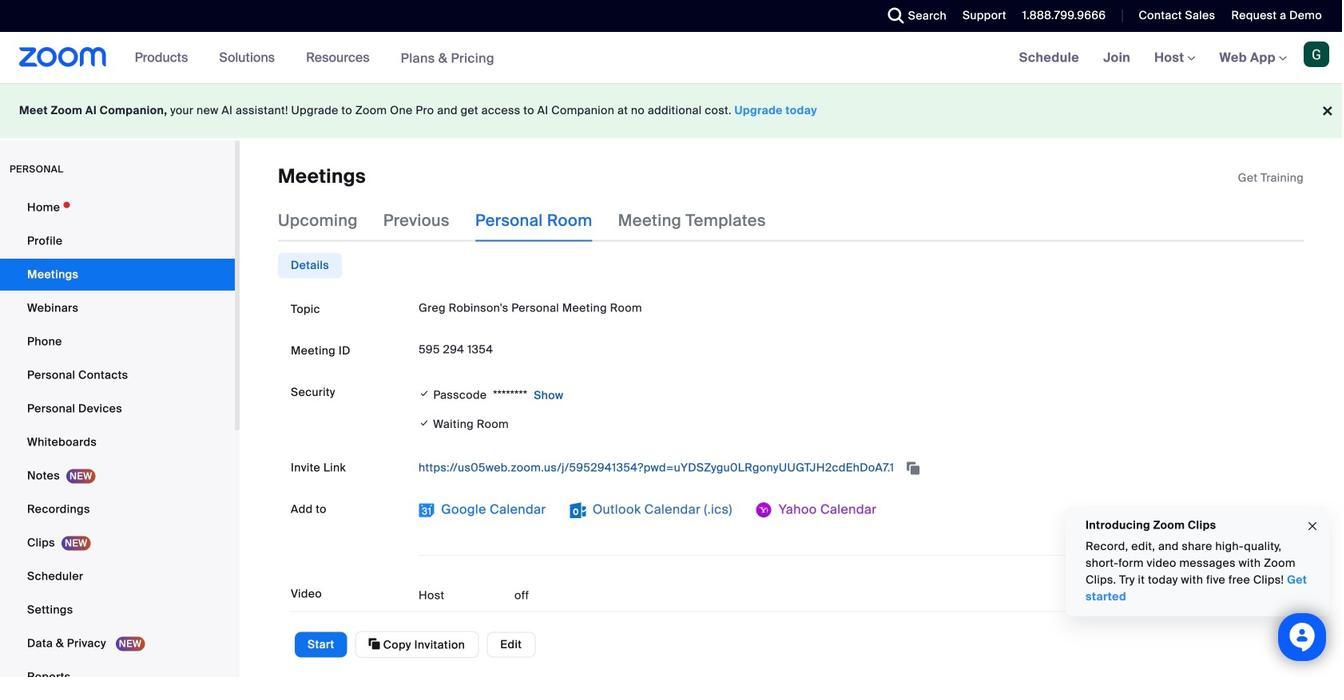 Task type: describe. For each thing, give the bounding box(es) containing it.
personal menu menu
[[0, 192, 235, 678]]

add to outlook calendar (.ics) image
[[570, 503, 586, 519]]

profile picture image
[[1305, 42, 1330, 67]]

meetings navigation
[[1008, 32, 1343, 84]]



Task type: vqa. For each thing, say whether or not it's contained in the screenshot.
SUPPORT
no



Task type: locate. For each thing, give the bounding box(es) containing it.
2 checked image from the top
[[419, 415, 430, 432]]

copy image
[[369, 637, 380, 652]]

tabs of meeting tab list
[[278, 200, 792, 242]]

copy url image
[[906, 463, 922, 475]]

add to google calendar image
[[419, 503, 435, 519]]

tab
[[278, 253, 342, 278]]

footer
[[0, 83, 1343, 138]]

checked image
[[419, 386, 430, 402], [419, 415, 430, 432]]

add to yahoo calendar image
[[757, 503, 773, 519]]

tab list
[[278, 253, 342, 278]]

1 checked image from the top
[[419, 386, 430, 402]]

product information navigation
[[123, 32, 507, 84]]

close image
[[1307, 518, 1320, 536]]

application
[[1239, 170, 1305, 186]]

zoom logo image
[[19, 47, 107, 67]]

1 vertical spatial checked image
[[419, 415, 430, 432]]

0 vertical spatial checked image
[[419, 386, 430, 402]]

banner
[[0, 32, 1343, 84]]



